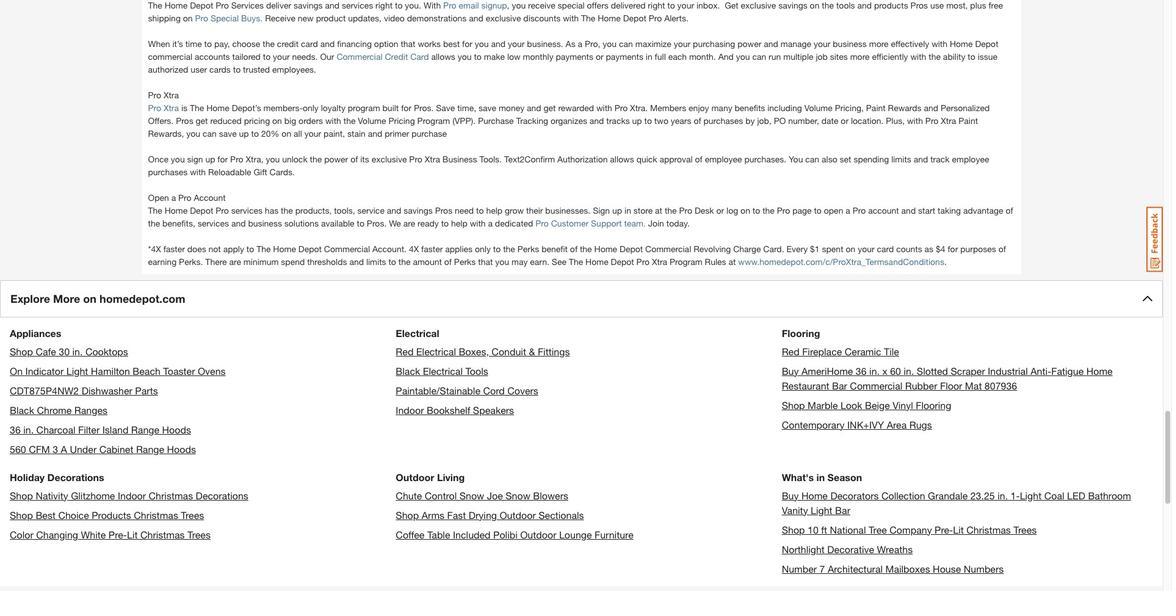 Task type: vqa. For each thing, say whether or not it's contained in the screenshot.
'Paintable/Stainable Cord Covers' link
yes



Task type: describe. For each thing, give the bounding box(es) containing it.
effectively
[[892, 38, 930, 49]]

xtra.
[[631, 102, 648, 113]]

credit
[[277, 38, 299, 49]]

your up each
[[674, 38, 691, 49]]

limits inside *4x faster does not apply to the home depot commercial account. 4x faster applies only to the perks benefit of the home depot commercial revolving charge card. every $1 spent on your card counts as $4 for purposes of earning perks. there are minimum spend thresholds and limits to the amount of perks that you may earn. see the home depot pro xtra program rules at
[[366, 256, 386, 267]]

pros. inside the is the home depot's members-only loyalty program built for pros. save time, save money and get rewarded with pro xtra. members enjoy many benefits including volume pricing, paint rewards and personalized offers. pros get reduced pricing on big orders with the volume pricing program (vpp). purchase tracking organizes and tracks up to two years of purchases by job, po number, date or location. plus, with pro xtra paint rewards, you can save up to 20% on all your paint, stain and primer purchase
[[414, 102, 434, 113]]

only inside *4x faster does not apply to the home depot commercial account. 4x faster applies only to the perks benefit of the home depot commercial revolving charge card. every $1 spent on your card counts as $4 for purposes of earning perks. there are minimum spend thresholds and limits to the amount of perks that you may earn. see the home depot pro xtra program rules at
[[475, 244, 491, 254]]

the right see
[[569, 256, 584, 267]]

amerihome
[[802, 365, 854, 377]]

offers.
[[148, 115, 174, 126]]

36 inside the buy amerihome 36 in. x 60 in. slotted scraper industrial anti-fatigue home restaurant bar commercial rubber floor mat 807936
[[856, 365, 867, 377]]

you up the cards.
[[266, 154, 280, 164]]

years
[[671, 115, 692, 126]]

beach
[[133, 365, 161, 377]]

1 horizontal spatial paint
[[959, 115, 979, 126]]

contemporary ink+ivy area rugs link
[[782, 419, 933, 430]]

exclusive inside once you sign up for pro xtra, you unlock the power of its exclusive pro xtra business tools. text2confirm authorization allows quick approval of employee purchases. you can also set spending limits and track employee purchases with reloadable gift cards.
[[372, 154, 407, 164]]

and left start
[[902, 205, 917, 215]]

authorization
[[558, 154, 608, 164]]

more inside allows you to make low monthly payments or payments in full each month. and you can run multiple job sites more efficiently with the ability to issue authorized user cards to trusted employees.
[[851, 51, 870, 61]]

a right the open
[[171, 192, 176, 203]]

and right demonstrations
[[469, 13, 484, 23]]

northlight
[[782, 543, 825, 555]]

color
[[10, 529, 33, 540]]

location.
[[852, 115, 884, 126]]

tailored
[[232, 51, 261, 61]]

wreaths
[[878, 543, 913, 555]]

track
[[931, 154, 950, 164]]

account
[[194, 192, 226, 203]]

up down xtra.
[[633, 115, 642, 126]]

use
[[931, 0, 945, 10]]

home down support
[[595, 244, 618, 254]]

with down rewards on the top of the page
[[908, 115, 924, 126]]

chute control snow joe snow blowers
[[396, 490, 569, 501]]

spend
[[281, 256, 305, 267]]

of right the purposes
[[999, 244, 1007, 254]]

organizes
[[551, 115, 588, 126]]

offers
[[587, 0, 609, 10]]

once
[[148, 154, 169, 164]]

depot up 'thresholds'
[[299, 244, 322, 254]]

1 horizontal spatial volume
[[805, 102, 833, 113]]

pay,
[[214, 38, 230, 49]]

1 vertical spatial perks
[[454, 256, 476, 267]]

electrical for black
[[423, 365, 463, 377]]

to left make
[[474, 51, 482, 61]]

0 vertical spatial hoods
[[162, 424, 191, 435]]

in. right 30
[[72, 346, 83, 357]]

depot down team.
[[620, 244, 643, 254]]

and up 'our'
[[321, 38, 335, 49]]

your up low
[[508, 38, 525, 49]]

to left issue
[[968, 51, 976, 61]]

1 vertical spatial light
[[1021, 490, 1042, 501]]

1 horizontal spatial decorations
[[196, 490, 249, 501]]

it's
[[173, 38, 183, 49]]

the inside the is the home depot's members-only loyalty program built for pros. save time, save money and get rewarded with pro xtra. members enjoy many benefits including volume pricing, paint rewards and personalized offers. pros get reduced pricing on big orders with the volume pricing program (vpp). purchase tracking organizes and tracks up to two years of purchases by job, po number, date or location. plus, with pro xtra paint rewards, you can save up to 20% on all your paint, stain and primer purchase
[[190, 102, 204, 113]]

ceramic
[[845, 346, 882, 357]]

in inside the home depot pro services has the products, tools, service and savings pros need to help grow their businesses. sign up in store at the pro desk or log on to the pro page to open a pro account and start taking advantage of the benefits, services and business solutions available to pros. we are ready to help with a dedicated
[[625, 205, 632, 215]]

up down the pricing
[[239, 128, 249, 138]]

holiday decorations
[[10, 471, 104, 483]]

560 cfm 3 a under cabinet range hoods link
[[10, 443, 196, 455]]

red for red electrical boxes, conduit & fittings
[[396, 346, 414, 357]]

tools
[[837, 0, 856, 10]]

commercial down financing
[[337, 51, 383, 61]]

1 horizontal spatial lit
[[954, 524, 965, 536]]

the up may
[[503, 244, 516, 254]]

pro,
[[585, 38, 601, 49]]

low
[[508, 51, 521, 61]]

2 snow from the left
[[506, 490, 531, 501]]

bar for light
[[836, 504, 851, 516]]

black for black electrical tools
[[396, 365, 421, 377]]

updates,
[[348, 13, 382, 23]]

your inside *4x faster does not apply to the home depot commercial account. 4x faster applies only to the perks benefit of the home depot commercial revolving charge card. every $1 spent on your card counts as $4 for purposes of earning perks. there are minimum spend thresholds and limits to the amount of perks that you may earn. see the home depot pro xtra program rules at
[[858, 244, 875, 254]]

area
[[887, 419, 907, 430]]

free
[[989, 0, 1004, 10]]

on left tools
[[810, 0, 820, 10]]

0 vertical spatial services
[[231, 205, 263, 215]]

807936
[[985, 380, 1018, 391]]

xtra inside the is the home depot's members-only loyalty program built for pros. save time, save money and get rewarded with pro xtra. members enjoy many benefits including volume pricing, paint rewards and personalized offers. pros get reduced pricing on big orders with the volume pricing program (vpp). purchase tracking organizes and tracks up to two years of purchases by job, po number, date or location. plus, with pro xtra paint rewards, you can save up to 20% on all your paint, stain and primer purchase
[[942, 115, 957, 126]]

the left benefits,
[[148, 218, 160, 228]]

the up today.
[[665, 205, 677, 215]]

explore more on homedepot.com
[[10, 292, 185, 305]]

0 horizontal spatial flooring
[[782, 327, 821, 339]]

power inside once you sign up for pro xtra, you unlock the power of its exclusive pro xtra business tools. text2confirm authorization allows quick approval of employee purchases. you can also set spending limits and track employee purchases with reloadable gift cards.
[[324, 154, 348, 164]]

to down service
[[357, 218, 365, 228]]

grow
[[505, 205, 524, 215]]

shop for shop cafe 30 in. cooktops
[[10, 346, 33, 357]]

of inside the is the home depot's members-only loyalty program built for pros. save time, save money and get rewarded with pro xtra. members enjoy many benefits including volume pricing, paint rewards and personalized offers. pros get reduced pricing on big orders with the volume pricing program (vpp). purchase tracking organizes and tracks up to two years of purchases by job, po number, date or location. plus, with pro xtra paint rewards, you can save up to 20% on all your paint, stain and primer purchase
[[694, 115, 702, 126]]

the up the 'minimum'
[[257, 244, 271, 254]]

applies
[[446, 244, 473, 254]]

is the home depot's members-only loyalty program built for pros. save time, save money and get rewarded with pro xtra. members enjoy many benefits including volume pricing, paint rewards and personalized offers. pros get reduced pricing on big orders with the volume pricing program (vpp). purchase tracking organizes and tracks up to two years of purchases by job, po number, date or location. plus, with pro xtra paint rewards, you can save up to 20% on all your paint, stain and primer purchase
[[148, 102, 990, 138]]

vanity
[[782, 504, 809, 516]]

earn.
[[530, 256, 550, 267]]

exclusive inside , you receive special offers delivered right to your inbox.  get exclusive savings on the tools and products pros use most, plus free shipping on
[[741, 0, 777, 10]]

or inside allows you to make low monthly payments or payments in full each month. and you can run multiple job sites more efficiently with the ability to issue authorized user cards to trusted employees.
[[596, 51, 604, 61]]

of down applies
[[445, 256, 452, 267]]

black for black chrome ranges
[[10, 404, 34, 416]]

shop best choice products christmas trees
[[10, 509, 204, 521]]

products,
[[295, 205, 332, 215]]

1 vertical spatial range
[[136, 443, 164, 455]]

purchases.
[[745, 154, 787, 164]]

0 horizontal spatial save
[[219, 128, 237, 138]]

or inside the is the home depot's members-only loyalty program built for pros. save time, save money and get rewarded with pro xtra. members enjoy many benefits including volume pricing, paint rewards and personalized offers. pros get reduced pricing on big orders with the volume pricing program (vpp). purchase tracking organizes and tracks up to two years of purchases by job, po number, date or location. plus, with pro xtra paint rewards, you can save up to 20% on all your paint, stain and primer purchase
[[841, 115, 849, 126]]

a inside when it's time to pay, choose the credit card and financing option that works best for you and your business. as a pro, you can maximize your purchasing power and manage your business more effectively with home depot commercial accounts tailored to your needs. our
[[578, 38, 583, 49]]

your up job
[[814, 38, 831, 49]]

you right and
[[737, 51, 751, 61]]

ovens
[[198, 365, 226, 377]]

home right see
[[586, 256, 609, 267]]

on indicator light hamilton beach toaster ovens link
[[10, 365, 226, 377]]

to right the log
[[753, 205, 761, 215]]

of left its
[[351, 154, 358, 164]]

home up spend
[[273, 244, 296, 254]]

and left 'tracks'
[[590, 115, 604, 126]]

monthly
[[523, 51, 554, 61]]

with inside allows you to make low monthly payments or payments in full each month. and you can run multiple job sites more efficiently with the ability to issue authorized user cards to trusted employees.
[[911, 51, 927, 61]]

limits inside once you sign up for pro xtra, you unlock the power of its exclusive pro xtra business tools. text2confirm authorization allows quick approval of employee purchases. you can also set spending limits and track employee purchases with reloadable gift cards.
[[892, 154, 912, 164]]

does
[[187, 244, 206, 254]]

your inside , you receive special offers delivered right to your inbox.  get exclusive savings on the tools and products pros use most, plus free shipping on
[[678, 0, 695, 10]]

0 vertical spatial paint
[[867, 102, 886, 113]]

financing
[[337, 38, 372, 49]]

the left page
[[763, 205, 775, 215]]

www.homedepot.com/c/proxtra_termsandconditions .
[[739, 256, 947, 267]]

shop for shop marble look beige vinyl flooring
[[782, 399, 806, 411]]

with inside once you sign up for pro xtra, you unlock the power of its exclusive pro xtra business tools. text2confirm authorization allows quick approval of employee purchases. you can also set spending limits and track employee purchases with reloadable gift cards.
[[190, 167, 206, 177]]

of right benefit
[[571, 244, 578, 254]]

commercial inside the buy amerihome 36 in. x 60 in. slotted scraper industrial anti-fatigue home restaurant bar commercial rubber floor mat 807936
[[851, 380, 903, 391]]

conduit
[[492, 346, 527, 357]]

with down loyalty
[[326, 115, 341, 126]]

indoor bookshelf speakers
[[396, 404, 514, 416]]

can inside once you sign up for pro xtra, you unlock the power of its exclusive pro xtra business tools. text2confirm authorization allows quick approval of employee purchases. you can also set spending limits and track employee purchases with reloadable gift cards.
[[806, 154, 820, 164]]

in. left x
[[870, 365, 880, 377]]

paint,
[[324, 128, 345, 138]]

commercial down today.
[[646, 244, 692, 254]]

1 horizontal spatial save
[[479, 102, 497, 113]]

0 horizontal spatial get
[[196, 115, 208, 126]]

and right rewards on the top of the page
[[925, 102, 939, 113]]

1 vertical spatial 36
[[10, 424, 21, 435]]

we
[[389, 218, 401, 228]]

to left the two
[[645, 115, 652, 126]]

the inside , you receive special offers delivered right to your inbox.  get exclusive savings on the tools and products pros use most, plus free shipping on
[[822, 0, 835, 10]]

or inside the home depot pro services has the products, tools, service and savings pros need to help grow their businesses. sign up in store at the pro desk or log on to the pro page to open a pro account and start taking advantage of the benefits, services and business solutions available to pros. we are ready to help with a dedicated
[[717, 205, 725, 215]]

arms
[[422, 509, 445, 521]]

decorative
[[828, 543, 875, 555]]

home down offers
[[598, 13, 621, 23]]

card inside *4x faster does not apply to the home depot commercial account. 4x faster applies only to the perks benefit of the home depot commercial revolving charge card. every $1 spent on your card counts as $4 for purposes of earning perks. there are minimum spend thresholds and limits to the amount of perks that you may earn. see the home depot pro xtra program rules at
[[878, 244, 895, 254]]

to right apply
[[247, 244, 254, 254]]

your down credit on the left top
[[273, 51, 290, 61]]

you inside *4x faster does not apply to the home depot commercial account. 4x faster applies only to the perks benefit of the home depot commercial revolving charge card. every $1 spent on your card counts as $4 for purposes of earning perks. there are minimum spend thresholds and limits to the amount of perks that you may earn. see the home depot pro xtra program rules at
[[496, 256, 510, 267]]

to right ready
[[442, 218, 449, 228]]

the inside when it's time to pay, choose the credit card and financing option that works best for you and your business. as a pro, you can maximize your purchasing power and manage your business more effectively with home depot commercial accounts tailored to your needs. our
[[263, 38, 275, 49]]

bar for restaurant
[[833, 380, 848, 391]]

1 horizontal spatial pre-
[[935, 524, 954, 536]]

what's in season
[[782, 471, 863, 483]]

toaster
[[163, 365, 195, 377]]

revolving
[[694, 244, 731, 254]]

1 horizontal spatial light
[[811, 504, 833, 516]]

log
[[727, 205, 739, 215]]

for inside when it's time to pay, choose the credit card and financing option that works best for you and your business. as a pro, you can maximize your purchasing power and manage your business more effectively with home depot commercial accounts tailored to your needs. our
[[462, 38, 473, 49]]

fatigue
[[1052, 365, 1085, 377]]

also
[[822, 154, 838, 164]]

0 vertical spatial light
[[66, 365, 88, 377]]

island
[[102, 424, 129, 435]]

tree
[[869, 524, 888, 536]]

and inside , you receive special offers delivered right to your inbox.  get exclusive savings on the tools and products pros use most, plus free shipping on
[[858, 0, 872, 10]]

maximize
[[636, 38, 672, 49]]

to right need
[[477, 205, 484, 215]]

purchases inside once you sign up for pro xtra, you unlock the power of its exclusive pro xtra business tools. text2confirm authorization allows quick approval of employee purchases. you can also set spending limits and track employee purchases with reloadable gift cards.
[[148, 167, 188, 177]]

x
[[883, 365, 888, 377]]

to down the dedicated
[[494, 244, 501, 254]]

you left sign
[[171, 154, 185, 164]]

2 pro xtra from the top
[[148, 102, 179, 113]]

pricing
[[389, 115, 415, 126]]

full
[[655, 51, 666, 61]]

the right has
[[281, 205, 293, 215]]

you up make
[[475, 38, 489, 49]]

job
[[816, 51, 828, 61]]

you down best
[[458, 51, 472, 61]]

0 vertical spatial help
[[487, 205, 503, 215]]

and up apply
[[231, 218, 246, 228]]

black electrical tools link
[[396, 365, 489, 377]]

dedicated
[[495, 218, 534, 228]]

shop for shop arms fast drying outdoor sectionals
[[396, 509, 419, 521]]

once you sign up for pro xtra, you unlock the power of its exclusive pro xtra business tools. text2confirm authorization allows quick approval of employee purchases. you can also set spending limits and track employee purchases with reloadable gift cards.
[[148, 154, 990, 177]]

shop for shop best choice products christmas trees
[[10, 509, 33, 521]]

only inside the is the home depot's members-only loyalty program built for pros. save time, save money and get rewarded with pro xtra. members enjoy many benefits including volume pricing, paint rewards and personalized offers. pros get reduced pricing on big orders with the volume pricing program (vpp). purchase tracking organizes and tracks up to two years of purchases by job, po number, date or location. plus, with pro xtra paint rewards, you can save up to 20% on all your paint, stain and primer purchase
[[303, 102, 319, 113]]

black electrical tools
[[396, 365, 489, 377]]

are inside *4x faster does not apply to the home depot commercial account. 4x faster applies only to the perks benefit of the home depot commercial revolving charge card. every $1 spent on your card counts as $4 for purposes of earning perks. there are minimum spend thresholds and limits to the amount of perks that you may earn. see the home depot pro xtra program rules at
[[229, 256, 241, 267]]

cooktops
[[85, 346, 128, 357]]

and up "we"
[[387, 205, 402, 215]]

thresholds
[[307, 256, 347, 267]]

pro customer support team. join today.
[[536, 218, 690, 228]]

the down pro customer support team. link
[[580, 244, 592, 254]]

under
[[70, 443, 97, 455]]

unlock
[[282, 154, 308, 164]]

0 horizontal spatial lit
[[127, 529, 138, 540]]

shop arms fast drying outdoor sectionals link
[[396, 509, 584, 521]]

red for red fireplace ceramic tile
[[782, 346, 800, 357]]

products
[[92, 509, 131, 521]]

0 horizontal spatial volume
[[358, 115, 386, 126]]

feedback link image
[[1147, 206, 1164, 272]]

collection
[[882, 490, 926, 501]]

shop marble look beige vinyl flooring
[[782, 399, 952, 411]]

card inside when it's time to pay, choose the credit card and financing option that works best for you and your business. as a pro, you can maximize your purchasing power and manage your business more effectively with home depot commercial accounts tailored to your needs. our
[[301, 38, 318, 49]]

1 vertical spatial flooring
[[917, 399, 952, 411]]

0 vertical spatial electrical
[[396, 327, 440, 339]]

1 vertical spatial exclusive
[[486, 13, 521, 23]]

shop cafe 30 in. cooktops
[[10, 346, 128, 357]]

to down the pricing
[[251, 128, 259, 138]]

commercial up 'thresholds'
[[324, 244, 370, 254]]

depot down pro customer support team. join today.
[[611, 256, 635, 267]]

shop for shop 10 ft national tree company pre-lit christmas trees
[[782, 524, 806, 536]]

more inside when it's time to pay, choose the credit card and financing option that works best for you and your business. as a pro, you can maximize your purchasing power and manage your business more effectively with home depot commercial accounts tailored to your needs. our
[[870, 38, 889, 49]]

lounge
[[560, 529, 592, 540]]

up inside once you sign up for pro xtra, you unlock the power of its exclusive pro xtra business tools. text2confirm authorization allows quick approval of employee purchases. you can also set spending limits and track employee purchases with reloadable gift cards.
[[205, 154, 215, 164]]

1 horizontal spatial get
[[544, 102, 556, 113]]

electrical for red
[[417, 346, 456, 357]]

to down tailored
[[233, 64, 241, 74]]

the down offers
[[582, 13, 596, 23]]

xtra left is
[[164, 102, 179, 113]]

with inside the home depot pro services has the products, tools, service and savings pros need to help grow their businesses. sign up in store at the pro desk or log on to the pro page to open a pro account and start taking advantage of the benefits, services and business solutions available to pros. we are ready to help with a dedicated
[[470, 218, 486, 228]]

,
[[507, 0, 510, 10]]

purchase
[[412, 128, 447, 138]]

1 horizontal spatial .
[[945, 256, 947, 267]]

time,
[[458, 102, 477, 113]]

chrome
[[37, 404, 72, 416]]

0 horizontal spatial .
[[260, 13, 263, 23]]



Task type: locate. For each thing, give the bounding box(es) containing it.
at right rules
[[729, 256, 736, 267]]

orders
[[299, 115, 323, 126]]

the left ability
[[929, 51, 941, 61]]

business
[[443, 154, 477, 164]]

xtra up pro xtra link
[[164, 90, 179, 100]]

depot down account
[[190, 205, 213, 215]]

you left may
[[496, 256, 510, 267]]

1 horizontal spatial only
[[475, 244, 491, 254]]

home right fatigue
[[1087, 365, 1114, 377]]

1 payments from the left
[[556, 51, 594, 61]]

to right page
[[815, 205, 822, 215]]

1 vertical spatial savings
[[404, 205, 433, 215]]

1 vertical spatial more
[[851, 51, 870, 61]]

and up make
[[491, 38, 506, 49]]

house
[[934, 563, 962, 575]]

pros inside the is the home depot's members-only loyalty program built for pros. save time, save money and get rewarded with pro xtra. members enjoy many benefits including volume pricing, paint rewards and personalized offers. pros get reduced pricing on big orders with the volume pricing program (vpp). purchase tracking organizes and tracks up to two years of purchases by job, po number, date or location. plus, with pro xtra paint rewards, you can save up to 20% on all your paint, stain and primer purchase
[[176, 115, 193, 126]]

that inside when it's time to pay, choose the credit card and financing option that works best for you and your business. as a pro, you can maximize your purchasing power and manage your business more effectively with home depot commercial accounts tailored to your needs. our
[[401, 38, 416, 49]]

can
[[619, 38, 633, 49], [753, 51, 767, 61], [203, 128, 217, 138], [806, 154, 820, 164]]

buy for buy home decorators collection grandale 23.25 in. 1-light coal led bathroom vanity light bar
[[782, 490, 799, 501]]

1 vertical spatial buy
[[782, 490, 799, 501]]

2 employee from the left
[[953, 154, 990, 164]]

save down reduced
[[219, 128, 237, 138]]

bar down decorators
[[836, 504, 851, 516]]

on inside the home depot pro services has the products, tools, service and savings pros need to help grow their businesses. sign up in store at the pro desk or log on to the pro page to open a pro account and start taking advantage of the benefits, services and business solutions available to pros. we are ready to help with a dedicated
[[741, 205, 751, 215]]

1 snow from the left
[[460, 490, 485, 501]]

more right sites
[[851, 51, 870, 61]]

xtra down purchase
[[425, 154, 440, 164]]

join
[[649, 218, 665, 228]]

business inside the home depot pro services has the products, tools, service and savings pros need to help grow their businesses. sign up in store at the pro desk or log on to the pro page to open a pro account and start taking advantage of the benefits, services and business solutions available to pros. we are ready to help with a dedicated
[[248, 218, 282, 228]]

home up reduced
[[207, 102, 230, 113]]

demonstrations
[[407, 13, 467, 23]]

commercial credit card link
[[337, 51, 429, 61]]

savings inside , you receive special offers delivered right to your inbox.  get exclusive savings on the tools and products pros use most, plus free shipping on
[[779, 0, 808, 10]]

2 vertical spatial or
[[717, 205, 725, 215]]

company
[[890, 524, 933, 536]]

0 vertical spatial savings
[[779, 0, 808, 10]]

1 horizontal spatial that
[[478, 256, 493, 267]]

to inside , you receive special offers delivered right to your inbox.  get exclusive savings on the tools and products pros use most, plus free shipping on
[[668, 0, 676, 10]]

gift
[[254, 167, 267, 177]]

to up accounts
[[204, 38, 212, 49]]

0 horizontal spatial services
[[198, 218, 229, 228]]

coffee table included polibi outdoor lounge furniture link
[[396, 529, 634, 540]]

1 vertical spatial that
[[478, 256, 493, 267]]

36 in. charcoal filter island range hoods link
[[10, 424, 191, 435]]

pros inside the home depot pro services has the products, tools, service and savings pros need to help grow their businesses. sign up in store at the pro desk or log on to the pro page to open a pro account and start taking advantage of the benefits, services and business solutions available to pros. we are ready to help with a dedicated
[[435, 205, 453, 215]]

apply
[[223, 244, 244, 254]]

the left credit on the left top
[[263, 38, 275, 49]]

1 horizontal spatial or
[[717, 205, 725, 215]]

pre- down the products
[[109, 529, 127, 540]]

1 horizontal spatial allows
[[611, 154, 635, 164]]

a
[[61, 443, 67, 455]]

buy inside buy home decorators collection grandale 23.25 in. 1-light coal led bathroom vanity light bar
[[782, 490, 799, 501]]

can right "you"
[[806, 154, 820, 164]]

chute control snow joe snow blowers link
[[396, 490, 569, 501]]

2 vertical spatial in
[[817, 471, 825, 483]]

solutions
[[285, 218, 319, 228]]

store
[[634, 205, 653, 215]]

up inside the home depot pro services has the products, tools, service and savings pros need to help grow their businesses. sign up in store at the pro desk or log on to the pro page to open a pro account and start taking advantage of the benefits, services and business solutions available to pros. we are ready to help with a dedicated
[[613, 205, 623, 215]]

on right shipping
[[183, 13, 193, 23]]

pros inside , you receive special offers delivered right to your inbox.  get exclusive savings on the tools and products pros use most, plus free shipping on
[[911, 0, 929, 10]]

1 red from the left
[[396, 346, 414, 357]]

glitzhome
[[71, 490, 115, 501]]

0 horizontal spatial pros
[[176, 115, 193, 126]]

cards.
[[270, 167, 295, 177]]

that left may
[[478, 256, 493, 267]]

0 horizontal spatial limits
[[366, 256, 386, 267]]

pro xtra up pro xtra link
[[148, 90, 179, 100]]

1 pro xtra from the top
[[148, 90, 179, 100]]

0 horizontal spatial help
[[451, 218, 468, 228]]

discounts
[[524, 13, 561, 23]]

open a pro account
[[148, 192, 226, 203]]

allows inside allows you to make low monthly payments or payments in full each month. and you can run multiple job sites more efficiently with the ability to issue authorized user cards to trusted employees.
[[432, 51, 456, 61]]

1 horizontal spatial power
[[738, 38, 762, 49]]

2 payments from the left
[[606, 51, 644, 61]]

0 vertical spatial only
[[303, 102, 319, 113]]

in. right "60"
[[904, 365, 915, 377]]

snow right "joe"
[[506, 490, 531, 501]]

savings up manage
[[779, 0, 808, 10]]

special
[[558, 0, 585, 10]]

depot
[[624, 13, 647, 23], [976, 38, 999, 49], [190, 205, 213, 215], [299, 244, 322, 254], [620, 244, 643, 254], [611, 256, 635, 267]]

1 vertical spatial hoods
[[167, 443, 196, 455]]

savings for and
[[404, 205, 433, 215]]

allows inside once you sign up for pro xtra, you unlock the power of its exclusive pro xtra business tools. text2confirm authorization allows quick approval of employee purchases. you can also set spending limits and track employee purchases with reloadable gift cards.
[[611, 154, 635, 164]]

shop for shop nativity glitzhome indoor christmas decorations
[[10, 490, 33, 501]]

0 horizontal spatial exclusive
[[372, 154, 407, 164]]

can down reduced
[[203, 128, 217, 138]]

the inside the home depot pro services has the products, tools, service and savings pros need to help grow their businesses. sign up in store at the pro desk or log on to the pro page to open a pro account and start taking advantage of the benefits, services and business solutions available to pros. we are ready to help with a dedicated
[[148, 205, 162, 215]]

with inside when it's time to pay, choose the credit card and financing option that works best for you and your business. as a pro, you can maximize your purchasing power and manage your business more effectively with home depot commercial accounts tailored to your needs. our
[[932, 38, 948, 49]]

your up alerts.
[[678, 0, 695, 10]]

outdoor for included
[[521, 529, 557, 540]]

can inside the is the home depot's members-only loyalty program built for pros. save time, save money and get rewarded with pro xtra. members enjoy many benefits including volume pricing, paint rewards and personalized offers. pros get reduced pricing on big orders with the volume pricing program (vpp). purchase tracking organizes and tracks up to two years of purchases by job, po number, date or location. plus, with pro xtra paint rewards, you can save up to 20% on all your paint, stain and primer purchase
[[203, 128, 217, 138]]

0 vertical spatial in
[[646, 51, 653, 61]]

holiday
[[10, 471, 45, 483]]

0 horizontal spatial light
[[66, 365, 88, 377]]

more
[[53, 292, 80, 305]]

in inside allows you to make low monthly payments or payments in full each month. and you can run multiple job sites more efficiently with the ability to issue authorized user cards to trusted employees.
[[646, 51, 653, 61]]

red fireplace ceramic tile link
[[782, 346, 900, 357]]

home inside the home depot pro services has the products, tools, service and savings pros need to help grow their businesses. sign up in store at the pro desk or log on to the pro page to open a pro account and start taking advantage of the benefits, services and business solutions available to pros. we are ready to help with a dedicated
[[165, 205, 188, 215]]

0 vertical spatial more
[[870, 38, 889, 49]]

0 horizontal spatial indoor
[[118, 490, 146, 501]]

0 horizontal spatial only
[[303, 102, 319, 113]]

rules
[[705, 256, 727, 267]]

1 horizontal spatial black
[[396, 365, 421, 377]]

0 vertical spatial card
[[301, 38, 318, 49]]

the inside the is the home depot's members-only loyalty program built for pros. save time, save money and get rewarded with pro xtra. members enjoy many benefits including volume pricing, paint rewards and personalized offers. pros get reduced pricing on big orders with the volume pricing program (vpp). purchase tracking organizes and tracks up to two years of purchases by job, po number, date or location. plus, with pro xtra paint rewards, you can save up to 20% on all your paint, stain and primer purchase
[[344, 115, 356, 126]]

1 horizontal spatial snow
[[506, 490, 531, 501]]

0 horizontal spatial snow
[[460, 490, 485, 501]]

the down the 4x
[[399, 256, 411, 267]]

1 vertical spatial card
[[878, 244, 895, 254]]

0 vertical spatial limits
[[892, 154, 912, 164]]

allows you to make low monthly payments or payments in full each month. and you can run multiple job sites more efficiently with the ability to issue authorized user cards to trusted employees.
[[148, 51, 998, 74]]

red up black electrical tools on the bottom left of page
[[396, 346, 414, 357]]

savings inside the home depot pro services has the products, tools, service and savings pros need to help grow their businesses. sign up in store at the pro desk or log on to the pro page to open a pro account and start taking advantage of the benefits, services and business solutions available to pros. we are ready to help with a dedicated
[[404, 205, 433, 215]]

card
[[301, 38, 318, 49], [878, 244, 895, 254]]

the inside once you sign up for pro xtra, you unlock the power of its exclusive pro xtra business tools. text2confirm authorization allows quick approval of employee purchases. you can also set spending limits and track employee purchases with reloadable gift cards.
[[310, 154, 322, 164]]

red electrical boxes, conduit & fittings
[[396, 346, 570, 357]]

ability
[[944, 51, 966, 61]]

sectionals
[[539, 509, 584, 521]]

4x
[[409, 244, 419, 254]]

up right sign
[[205, 154, 215, 164]]

for inside the is the home depot's members-only loyalty program built for pros. save time, save money and get rewarded with pro xtra. members enjoy many benefits including volume pricing, paint rewards and personalized offers. pros get reduced pricing on big orders with the volume pricing program (vpp). purchase tracking organizes and tracks up to two years of purchases by job, po number, date or location. plus, with pro xtra paint rewards, you can save up to 20% on all your paint, stain and primer purchase
[[401, 102, 412, 113]]

1 horizontal spatial perks
[[518, 244, 540, 254]]

depot inside the home depot pro services has the products, tools, service and savings pros need to help grow their businesses. sign up in store at the pro desk or log on to the pro page to open a pro account and start taking advantage of the benefits, services and business solutions available to pros. we are ready to help with a dedicated
[[190, 205, 213, 215]]

1 horizontal spatial 36
[[856, 365, 867, 377]]

employee
[[705, 154, 743, 164], [953, 154, 990, 164]]

0 vertical spatial outdoor
[[396, 471, 435, 483]]

and
[[858, 0, 872, 10], [469, 13, 484, 23], [321, 38, 335, 49], [491, 38, 506, 49], [764, 38, 779, 49], [527, 102, 542, 113], [925, 102, 939, 113], [590, 115, 604, 126], [368, 128, 383, 138], [914, 154, 929, 164], [387, 205, 402, 215], [902, 205, 917, 215], [231, 218, 246, 228], [350, 256, 364, 267]]

buy up vanity
[[782, 490, 799, 501]]

power inside when it's time to pay, choose the credit card and financing option that works best for you and your business. as a pro, you can maximize your purchasing power and manage your business more effectively with home depot commercial accounts tailored to your needs. our
[[738, 38, 762, 49]]

1 vertical spatial at
[[729, 256, 736, 267]]

1 vertical spatial only
[[475, 244, 491, 254]]

2 faster from the left
[[422, 244, 443, 254]]

members
[[651, 102, 687, 113]]

shop down restaurant at the bottom of the page
[[782, 399, 806, 411]]

or
[[596, 51, 604, 61], [841, 115, 849, 126], [717, 205, 725, 215]]

you inside , you receive special offers delivered right to your inbox.  get exclusive savings on the tools and products pros use most, plus free shipping on
[[512, 0, 526, 10]]

pro inside *4x faster does not apply to the home depot commercial account. 4x faster applies only to the perks benefit of the home depot commercial revolving charge card. every $1 spent on your card counts as $4 for purposes of earning perks. there are minimum spend thresholds and limits to the amount of perks that you may earn. see the home depot pro xtra program rules at
[[637, 256, 650, 267]]

architectural
[[828, 563, 883, 575]]

buy inside the buy amerihome 36 in. x 60 in. slotted scraper industrial anti-fatigue home restaurant bar commercial rubber floor mat 807936
[[782, 365, 799, 377]]

purchases down many at the right of page
[[704, 115, 744, 126]]

marble
[[808, 399, 839, 411]]

shop up color
[[10, 509, 33, 521]]

date
[[822, 115, 839, 126]]

0 horizontal spatial pre-
[[109, 529, 127, 540]]

appliances
[[10, 327, 61, 339]]

shop down holiday
[[10, 490, 33, 501]]

the inside allows you to make low monthly payments or payments in full each month. and you can run multiple job sites more efficiently with the ability to issue authorized user cards to trusted employees.
[[929, 51, 941, 61]]

2 vertical spatial electrical
[[423, 365, 463, 377]]

bar down amerihome
[[833, 380, 848, 391]]

0 vertical spatial pro xtra
[[148, 90, 179, 100]]

built
[[383, 102, 399, 113]]

pros. inside the home depot pro services has the products, tools, service and savings pros need to help grow their businesses. sign up in store at the pro desk or log on to the pro page to open a pro account and start taking advantage of the benefits, services and business solutions available to pros. we are ready to help with a dedicated
[[367, 218, 387, 228]]

at inside *4x faster does not apply to the home depot commercial account. 4x faster applies only to the perks benefit of the home depot commercial revolving charge card. every $1 spent on your card counts as $4 for purposes of earning perks. there are minimum spend thresholds and limits to the amount of perks that you may earn. see the home depot pro xtra program rules at
[[729, 256, 736, 267]]

outdoor up the coffee table included polibi outdoor lounge furniture link
[[500, 509, 536, 521]]

save up purchase
[[479, 102, 497, 113]]

business up sites
[[833, 38, 867, 49]]

user
[[191, 64, 207, 74]]

with down sign
[[190, 167, 206, 177]]

0 horizontal spatial power
[[324, 154, 348, 164]]

0 vertical spatial that
[[401, 38, 416, 49]]

you up sign
[[186, 128, 200, 138]]

on right the more
[[83, 292, 97, 305]]

as
[[925, 244, 934, 254]]

home inside the buy amerihome 36 in. x 60 in. slotted scraper industrial anti-fatigue home restaurant bar commercial rubber floor mat 807936
[[1087, 365, 1114, 377]]

xtra inside *4x faster does not apply to the home depot commercial account. 4x faster applies only to the perks benefit of the home depot commercial revolving charge card. every $1 spent on your card counts as $4 for purposes of earning perks. there are minimum spend thresholds and limits to the amount of perks that you may earn. see the home depot pro xtra program rules at
[[652, 256, 668, 267]]

cfm
[[29, 443, 50, 455]]

buy for buy amerihome 36 in. x 60 in. slotted scraper industrial anti-fatigue home restaurant bar commercial rubber floor mat 807936
[[782, 365, 799, 377]]

scraper
[[951, 365, 986, 377]]

to down account.
[[389, 256, 396, 267]]

exclusive
[[741, 0, 777, 10], [486, 13, 521, 23], [372, 154, 407, 164]]

in. inside buy home decorators collection grandale 23.25 in. 1-light coal led bathroom vanity light bar
[[998, 490, 1009, 501]]

0 horizontal spatial perks
[[454, 256, 476, 267]]

0 vertical spatial indoor
[[396, 404, 424, 416]]

you inside the is the home depot's members-only loyalty program built for pros. save time, save money and get rewarded with pro xtra. members enjoy many benefits including volume pricing, paint rewards and personalized offers. pros get reduced pricing on big orders with the volume pricing program (vpp). purchase tracking organizes and tracks up to two years of purchases by job, po number, date or location. plus, with pro xtra paint rewards, you can save up to 20% on all your paint, stain and primer purchase
[[186, 128, 200, 138]]

program inside the is the home depot's members-only loyalty program built for pros. save time, save money and get rewarded with pro xtra. members enjoy many benefits including volume pricing, paint rewards and personalized offers. pros get reduced pricing on big orders with the volume pricing program (vpp). purchase tracking organizes and tracks up to two years of purchases by job, po number, date or location. plus, with pro xtra paint rewards, you can save up to 20% on all your paint, stain and primer purchase
[[418, 115, 450, 126]]

xtra inside once you sign up for pro xtra, you unlock the power of its exclusive pro xtra business tools. text2confirm authorization allows quick approval of employee purchases. you can also set spending limits and track employee purchases with reloadable gift cards.
[[425, 154, 440, 164]]

spent
[[823, 244, 844, 254]]

your down orders
[[305, 128, 321, 138]]

1 buy from the top
[[782, 365, 799, 377]]

1 vertical spatial in
[[625, 205, 632, 215]]

are inside the home depot pro services has the products, tools, service and savings pros need to help grow their businesses. sign up in store at the pro desk or log on to the pro page to open a pro account and start taking advantage of the benefits, services and business solutions available to pros. we are ready to help with a dedicated
[[404, 218, 416, 228]]

and right tools
[[858, 0, 872, 10]]

light up cdt875p4nw2 dishwasher parts link
[[66, 365, 88, 377]]

. link
[[260, 13, 263, 23]]

cord
[[484, 385, 505, 396]]

0 vertical spatial 36
[[856, 365, 867, 377]]

accounts
[[195, 51, 230, 61]]

home inside buy home decorators collection grandale 23.25 in. 1-light coal led bathroom vanity light bar
[[802, 490, 828, 501]]

plus,
[[887, 115, 905, 126]]

1 faster from the left
[[164, 244, 185, 254]]

0 horizontal spatial faster
[[164, 244, 185, 254]]

indoor bookshelf speakers link
[[396, 404, 514, 416]]

buy home decorators collection grandale 23.25 in. 1-light coal led bathroom vanity light bar link
[[782, 490, 1132, 516]]

2 red from the left
[[782, 346, 800, 357]]

home inside the is the home depot's members-only loyalty program built for pros. save time, save money and get rewarded with pro xtra. members enjoy many benefits including volume pricing, paint rewards and personalized offers. pros get reduced pricing on big orders with the volume pricing program (vpp). purchase tracking organizes and tracks up to two years of purchases by job, po number, date or location. plus, with pro xtra paint rewards, you can save up to 20% on all your paint, stain and primer purchase
[[207, 102, 230, 113]]

0 horizontal spatial at
[[656, 205, 663, 215]]

white
[[81, 529, 106, 540]]

text2confirm
[[505, 154, 555, 164]]

and right stain
[[368, 128, 383, 138]]

outdoor
[[396, 471, 435, 483], [500, 509, 536, 521], [521, 529, 557, 540]]

make
[[484, 51, 505, 61]]

fast
[[447, 509, 466, 521]]

perks up may
[[518, 244, 540, 254]]

on inside *4x faster does not apply to the home depot commercial account. 4x faster applies only to the perks benefit of the home depot commercial revolving charge card. every $1 spent on your card counts as $4 for purposes of earning perks. there are minimum spend thresholds and limits to the amount of perks that you may earn. see the home depot pro xtra program rules at
[[846, 244, 856, 254]]

1 vertical spatial bar
[[836, 504, 851, 516]]

1 vertical spatial services
[[198, 218, 229, 228]]

account.
[[373, 244, 407, 254]]

0 horizontal spatial red
[[396, 346, 414, 357]]

a left the dedicated
[[488, 218, 493, 228]]

1 vertical spatial business
[[248, 218, 282, 228]]

with
[[563, 13, 579, 23], [932, 38, 948, 49], [911, 51, 927, 61], [597, 102, 613, 113], [326, 115, 341, 126], [908, 115, 924, 126], [190, 167, 206, 177], [470, 218, 486, 228]]

and inside *4x faster does not apply to the home depot commercial account. 4x faster applies only to the perks benefit of the home depot commercial revolving charge card. every $1 spent on your card counts as $4 for purposes of earning perks. there are minimum spend thresholds and limits to the amount of perks that you may earn. see the home depot pro xtra program rules at
[[350, 256, 364, 267]]

with down special
[[563, 13, 579, 23]]

bar inside buy home decorators collection grandale 23.25 in. 1-light coal led bathroom vanity light bar
[[836, 504, 851, 516]]

of inside the home depot pro services has the products, tools, service and savings pros need to help grow their businesses. sign up in store at the pro desk or log on to the pro page to open a pro account and start taking advantage of the benefits, services and business solutions available to pros. we are ready to help with a dedicated
[[1006, 205, 1014, 215]]

the up stain
[[344, 115, 356, 126]]

2 horizontal spatial in
[[817, 471, 825, 483]]

outdoor for fast
[[500, 509, 536, 521]]

mailboxes
[[886, 563, 931, 575]]

1 horizontal spatial flooring
[[917, 399, 952, 411]]

pro xtra link
[[148, 102, 179, 113]]

on left big
[[272, 115, 282, 126]]

1 horizontal spatial business
[[833, 38, 867, 49]]

2 vertical spatial light
[[811, 504, 833, 516]]

program inside *4x faster does not apply to the home depot commercial account. 4x faster applies only to the perks benefit of the home depot commercial revolving charge card. every $1 spent on your card counts as $4 for purposes of earning perks. there are minimum spend thresholds and limits to the amount of perks that you may earn. see the home depot pro xtra program rules at
[[670, 256, 703, 267]]

in.
[[72, 346, 83, 357], [870, 365, 880, 377], [904, 365, 915, 377], [23, 424, 34, 435], [998, 490, 1009, 501]]

0 vertical spatial pros.
[[414, 102, 434, 113]]

0 vertical spatial flooring
[[782, 327, 821, 339]]

1 horizontal spatial at
[[729, 256, 736, 267]]

home inside when it's time to pay, choose the credit card and financing option that works best for you and your business. as a pro, you can maximize your purchasing power and manage your business more effectively with home depot commercial accounts tailored to your needs. our
[[951, 38, 974, 49]]

0 horizontal spatial in
[[625, 205, 632, 215]]

1 vertical spatial save
[[219, 128, 237, 138]]

your inside the is the home depot's members-only loyalty program built for pros. save time, save money and get rewarded with pro xtra. members enjoy many benefits including volume pricing, paint rewards and personalized offers. pros get reduced pricing on big orders with the volume pricing program (vpp). purchase tracking organizes and tracks up to two years of purchases by job, po number, date or location. plus, with pro xtra paint rewards, you can save up to 20% on all your paint, stain and primer purchase
[[305, 128, 321, 138]]

for inside *4x faster does not apply to the home depot commercial account. 4x faster applies only to the perks benefit of the home depot commercial revolving charge card. every $1 spent on your card counts as $4 for purposes of earning perks. there are minimum spend thresholds and limits to the amount of perks that you may earn. see the home depot pro xtra program rules at
[[948, 244, 959, 254]]

1 horizontal spatial savings
[[779, 0, 808, 10]]

1 vertical spatial black
[[10, 404, 34, 416]]

1 horizontal spatial pros
[[435, 205, 453, 215]]

a right open
[[846, 205, 851, 215]]

0 vertical spatial perks
[[518, 244, 540, 254]]

1 vertical spatial limits
[[366, 256, 386, 267]]

to up trusted
[[263, 51, 271, 61]]

sites
[[831, 51, 848, 61]]

0 vertical spatial decorations
[[47, 471, 104, 483]]

at inside the home depot pro services has the products, tools, service and savings pros need to help grow their businesses. sign up in store at the pro desk or log on to the pro page to open a pro account and start taking advantage of the benefits, services and business solutions available to pros. we are ready to help with a dedicated
[[656, 205, 663, 215]]

cafe
[[36, 346, 56, 357]]

industrial
[[989, 365, 1029, 377]]

and inside once you sign up for pro xtra, you unlock the power of its exclusive pro xtra business tools. text2confirm authorization allows quick approval of employee purchases. you can also set spending limits and track employee purchases with reloadable gift cards.
[[914, 154, 929, 164]]

card up needs.
[[301, 38, 318, 49]]

need
[[455, 205, 474, 215]]

for up reloadable
[[218, 154, 228, 164]]

1 vertical spatial or
[[841, 115, 849, 126]]

the down the open
[[148, 205, 162, 215]]

at up join
[[656, 205, 663, 215]]

business inside when it's time to pay, choose the credit card and financing option that works best for you and your business. as a pro, you can maximize your purchasing power and manage your business more effectively with home depot commercial accounts tailored to your needs. our
[[833, 38, 867, 49]]

shop nativity glitzhome indoor christmas decorations
[[10, 490, 249, 501]]

lit down the products
[[127, 529, 138, 540]]

living
[[437, 471, 465, 483]]

including
[[768, 102, 803, 113]]

only up orders
[[303, 102, 319, 113]]

0 vertical spatial volume
[[805, 102, 833, 113]]

0 vertical spatial exclusive
[[741, 0, 777, 10]]

1 vertical spatial power
[[324, 154, 348, 164]]

2 horizontal spatial pros
[[911, 0, 929, 10]]

shop arms fast drying outdoor sectionals
[[396, 509, 584, 521]]

business.
[[527, 38, 564, 49]]

www.homedepot.com/c/proxtra_termsandconditions
[[739, 256, 945, 267]]

parts
[[135, 385, 158, 396]]

choose
[[232, 38, 260, 49]]

pros up ready
[[435, 205, 453, 215]]

employee left purchases.
[[705, 154, 743, 164]]

only right applies
[[475, 244, 491, 254]]

depot down 'delivered'
[[624, 13, 647, 23]]

purchases inside the is the home depot's members-only loyalty program built for pros. save time, save money and get rewarded with pro xtra. members enjoy many benefits including volume pricing, paint rewards and personalized offers. pros get reduced pricing on big orders with the volume pricing program (vpp). purchase tracking organizes and tracks up to two years of purchases by job, po number, date or location. plus, with pro xtra paint rewards, you can save up to 20% on all your paint, stain and primer purchase
[[704, 115, 744, 126]]

1 employee from the left
[[705, 154, 743, 164]]

pros. left save
[[414, 102, 434, 113]]

10
[[808, 524, 819, 536]]

with up 'tracks'
[[597, 102, 613, 113]]

in. up the 560
[[23, 424, 34, 435]]

buy amerihome 36 in. x 60 in. slotted scraper industrial anti-fatigue home restaurant bar commercial rubber floor mat 807936
[[782, 365, 1114, 391]]

with down effectively
[[911, 51, 927, 61]]

0 horizontal spatial employee
[[705, 154, 743, 164]]

savings for exclusive
[[779, 0, 808, 10]]

benefits,
[[163, 218, 195, 228]]

. down $4
[[945, 256, 947, 267]]

of down 'enjoy'
[[694, 115, 702, 126]]

that up card
[[401, 38, 416, 49]]

home
[[598, 13, 621, 23], [951, 38, 974, 49], [207, 102, 230, 113], [165, 205, 188, 215], [273, 244, 296, 254], [595, 244, 618, 254], [586, 256, 609, 267], [1087, 365, 1114, 377], [802, 490, 828, 501]]

that inside *4x faster does not apply to the home depot commercial account. 4x faster applies only to the perks benefit of the home depot commercial revolving charge card. every $1 spent on your card counts as $4 for purposes of earning perks. there are minimum spend thresholds and limits to the amount of perks that you may earn. see the home depot pro xtra program rules at
[[478, 256, 493, 267]]

xtra down personalized
[[942, 115, 957, 126]]

card
[[411, 51, 429, 61]]

and up run
[[764, 38, 779, 49]]

0 horizontal spatial savings
[[404, 205, 433, 215]]

cdt875p4nw2 dishwasher parts
[[10, 385, 158, 396]]

0 vertical spatial black
[[396, 365, 421, 377]]

for right $4
[[948, 244, 959, 254]]

1 vertical spatial volume
[[358, 115, 386, 126]]

numbers
[[965, 563, 1005, 575]]

0 vertical spatial .
[[260, 13, 263, 23]]

each
[[669, 51, 687, 61]]

purchases down once
[[148, 167, 188, 177]]

employee right track
[[953, 154, 990, 164]]

on up www.homedepot.com/c/proxtra_termsandconditions .
[[846, 244, 856, 254]]

can left maximize
[[619, 38, 633, 49]]

can inside allows you to make low monthly payments or payments in full each month. and you can run multiple job sites more efficiently with the ability to issue authorized user cards to trusted employees.
[[753, 51, 767, 61]]

bar inside the buy amerihome 36 in. x 60 in. slotted scraper industrial anti-fatigue home restaurant bar commercial rubber floor mat 807936
[[833, 380, 848, 391]]

trees
[[181, 509, 204, 521], [1014, 524, 1038, 536], [188, 529, 211, 540]]

0 horizontal spatial business
[[248, 218, 282, 228]]

1 vertical spatial indoor
[[118, 490, 146, 501]]

0 vertical spatial pros
[[911, 0, 929, 10]]

set
[[840, 154, 852, 164]]

and up tracking
[[527, 102, 542, 113]]

0 horizontal spatial decorations
[[47, 471, 104, 483]]

1 vertical spatial paint
[[959, 115, 979, 126]]

get up tracking
[[544, 102, 556, 113]]

the right is
[[190, 102, 204, 113]]

on left "all"
[[282, 128, 292, 138]]

of right approval
[[696, 154, 703, 164]]

1 vertical spatial program
[[670, 256, 703, 267]]

decorators
[[831, 490, 879, 501]]

you right pro,
[[603, 38, 617, 49]]

0 horizontal spatial card
[[301, 38, 318, 49]]

1 horizontal spatial services
[[231, 205, 263, 215]]

0 vertical spatial range
[[131, 424, 159, 435]]

0 horizontal spatial pros.
[[367, 218, 387, 228]]

. left the receive
[[260, 13, 263, 23]]

changing
[[36, 529, 78, 540]]

1 horizontal spatial exclusive
[[486, 13, 521, 23]]

1 vertical spatial purchases
[[148, 167, 188, 177]]

on inside dropdown button
[[83, 292, 97, 305]]

outdoor up chute
[[396, 471, 435, 483]]

2 buy from the top
[[782, 490, 799, 501]]

depot inside when it's time to pay, choose the credit card and financing option that works best for you and your business. as a pro, you can maximize your purchasing power and manage your business more effectively with home depot commercial accounts tailored to your needs. our
[[976, 38, 999, 49]]

rugs
[[910, 419, 933, 430]]

can inside when it's time to pay, choose the credit card and financing option that works best for you and your business. as a pro, you can maximize your purchasing power and manage your business more effectively with home depot commercial accounts tailored to your needs. our
[[619, 38, 633, 49]]

1 horizontal spatial indoor
[[396, 404, 424, 416]]

for inside once you sign up for pro xtra, you unlock the power of its exclusive pro xtra business tools. text2confirm authorization allows quick approval of employee purchases. you can also set spending limits and track employee purchases with reloadable gift cards.
[[218, 154, 228, 164]]



